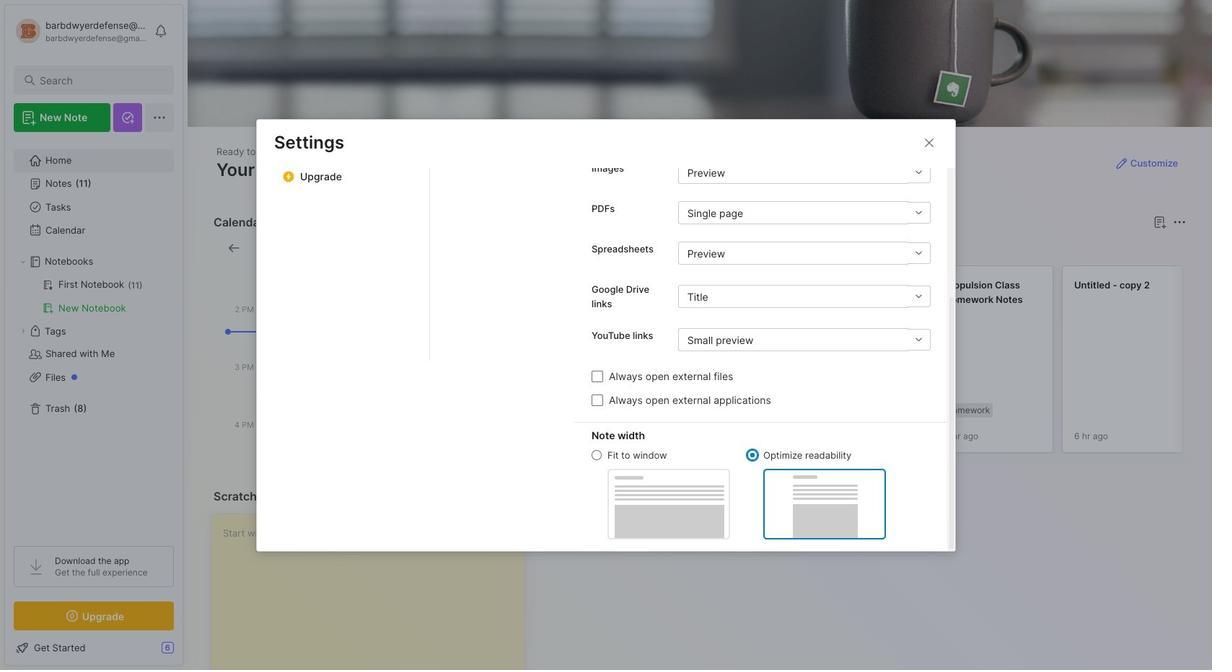 Task type: locate. For each thing, give the bounding box(es) containing it.
0 horizontal spatial tab
[[546, 240, 588, 257]]

Start writing… text field
[[223, 515, 524, 671]]

group
[[14, 274, 173, 320]]

None checkbox
[[592, 371, 603, 382]]

None radio
[[592, 450, 602, 461]]

tab list
[[430, 0, 575, 361], [546, 240, 1185, 257]]

none search field inside the main element
[[40, 71, 161, 89]]

tab
[[546, 240, 588, 257], [594, 240, 653, 257]]

row group
[[543, 266, 1213, 462]]

1 horizontal spatial tab
[[594, 240, 653, 257]]

close image
[[921, 134, 938, 151]]

Choose default view option for Google Drive links field
[[678, 285, 931, 308]]

option group
[[592, 449, 886, 540]]

None checkbox
[[592, 394, 603, 406]]

1 tab from the left
[[546, 240, 588, 257]]

tree
[[5, 141, 183, 533]]

None search field
[[40, 71, 161, 89]]

Choose default view option for YouTube links field
[[678, 328, 931, 352]]

None radio
[[748, 450, 758, 461]]

2 tab from the left
[[594, 240, 653, 257]]



Task type: vqa. For each thing, say whether or not it's contained in the screenshot.
Credit for Credit card number
no



Task type: describe. For each thing, give the bounding box(es) containing it.
Search text field
[[40, 74, 161, 87]]

expand notebooks image
[[19, 258, 27, 266]]

group inside tree
[[14, 274, 173, 320]]

tree inside the main element
[[5, 141, 183, 533]]

main element
[[0, 0, 188, 671]]

Choose default view option for Images field
[[678, 161, 931, 184]]

expand tags image
[[19, 327, 27, 336]]

Choose default view option for Spreadsheets field
[[678, 242, 931, 265]]

Choose default view option for PDFs field
[[678, 201, 931, 224]]



